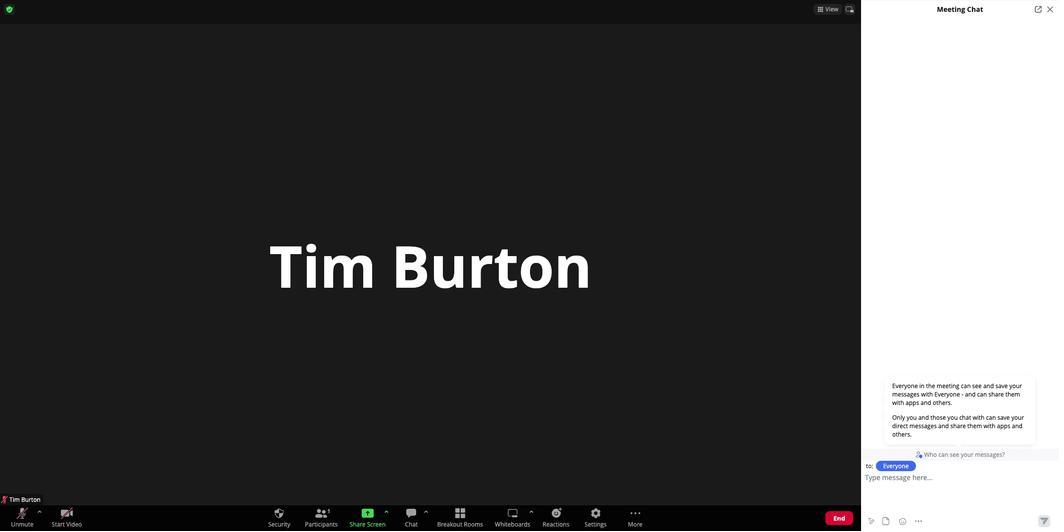 Task type: describe. For each thing, give the bounding box(es) containing it.
tb
[[1042, 8, 1052, 18]]



Task type: vqa. For each thing, say whether or not it's contained in the screenshot.
PROFILE
no



Task type: locate. For each thing, give the bounding box(es) containing it.
in meeting image
[[1051, 3, 1056, 8], [1051, 3, 1056, 8]]

tab list
[[437, 0, 622, 25]]



